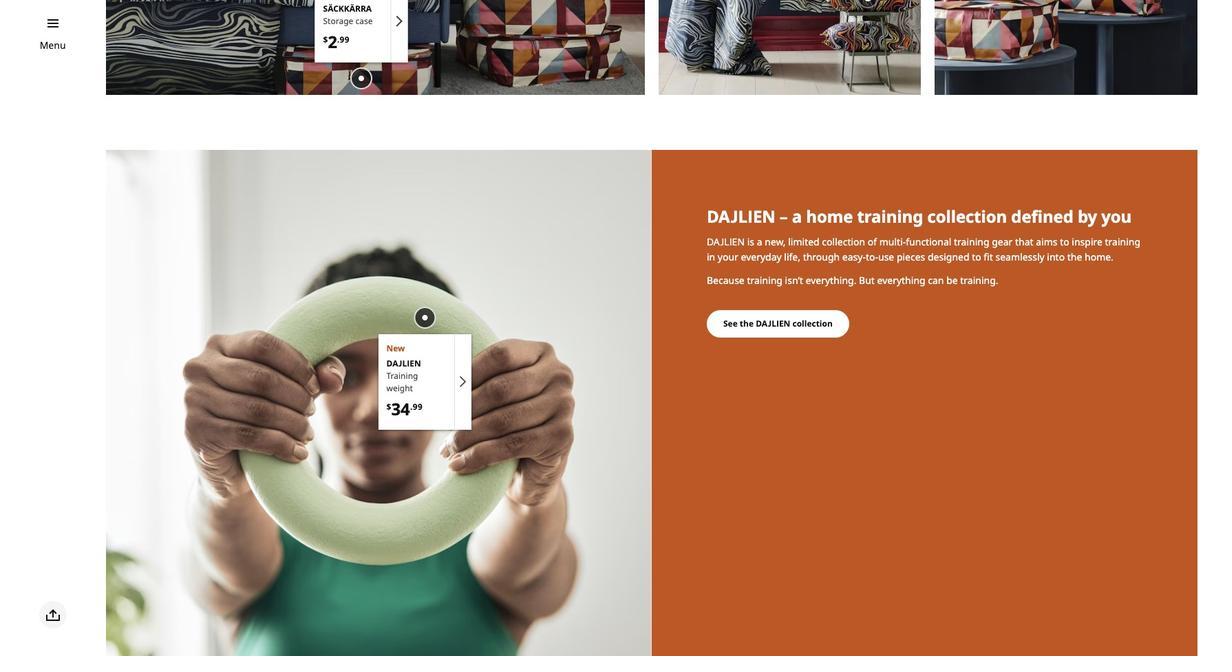 Task type: vqa. For each thing, say whether or not it's contained in the screenshot.
. inside SÄCKKÄRRA STORAGE CASE $ 2 . 99
yes



Task type: locate. For each thing, give the bounding box(es) containing it.
1 vertical spatial 99
[[413, 401, 423, 413]]

training up multi-
[[857, 205, 923, 228]]

everything
[[877, 274, 925, 287]]

. inside new dajlien training weight $ 34 . 99
[[410, 401, 413, 413]]

0 vertical spatial 99
[[339, 33, 349, 45]]

a right is
[[757, 235, 762, 248]]

the right into
[[1067, 250, 1082, 263]]

collection up gear
[[927, 205, 1007, 228]]

0 vertical spatial .
[[337, 33, 339, 45]]

see the dajlien collection
[[723, 318, 833, 329]]

dajlien up 'your'
[[707, 235, 745, 248]]

new
[[386, 343, 405, 355]]

a billy bookcase in black-blue is behind a daybed. klippnejlika bedding is on the bed. säckkärra storage cases are beside it. image
[[106, 0, 645, 95]]

1 horizontal spatial the
[[1067, 250, 1082, 263]]

1 vertical spatial .
[[410, 401, 413, 413]]

fit
[[984, 250, 993, 263]]

1 horizontal spatial $
[[386, 401, 391, 413]]

to left fit
[[972, 250, 981, 263]]

everyday
[[741, 250, 782, 263]]

99
[[339, 33, 349, 45], [413, 401, 423, 413]]

you
[[1101, 205, 1132, 228]]

in
[[707, 250, 715, 263]]

training down you
[[1105, 235, 1140, 248]]

collection
[[927, 205, 1007, 228], [822, 235, 865, 248], [792, 318, 833, 329]]

säckkärra
[[323, 3, 372, 14]]

collection inside 'button'
[[792, 318, 833, 329]]

1 vertical spatial collection
[[822, 235, 865, 248]]

dajlien up is
[[707, 205, 775, 228]]

training up fit
[[954, 235, 989, 248]]

99 right 34
[[413, 401, 423, 413]]

a for is
[[757, 235, 762, 248]]

1 horizontal spatial .
[[410, 401, 413, 413]]

dajlien is a new, limited collection of multi-functional training gear that aims to inspire training in your everyday life, through easy-to-use pieces designed to fit seamlessly into the home.
[[707, 235, 1140, 263]]

dajlien inside 'button'
[[756, 318, 790, 329]]

collection down everything.
[[792, 318, 833, 329]]

1 horizontal spatial a
[[792, 205, 802, 228]]

life,
[[784, 250, 800, 263]]

home.
[[1085, 250, 1113, 263]]

1 horizontal spatial 99
[[413, 401, 423, 413]]

0 vertical spatial collection
[[927, 205, 1007, 228]]

0 vertical spatial $
[[323, 33, 328, 45]]

everything.
[[806, 274, 856, 287]]

through
[[803, 250, 840, 263]]

be
[[946, 274, 958, 287]]

to up into
[[1060, 235, 1069, 248]]

training.
[[960, 274, 998, 287]]

inspire
[[1072, 235, 1102, 248]]

pieces
[[897, 250, 925, 263]]

. down weight
[[410, 401, 413, 413]]

2
[[328, 30, 337, 53]]

2 vertical spatial collection
[[792, 318, 833, 329]]

0 horizontal spatial the
[[740, 318, 754, 329]]

because
[[707, 274, 744, 287]]

99 right 2
[[339, 33, 349, 45]]

$ down weight
[[386, 401, 391, 413]]

dajlien up training
[[386, 358, 421, 370]]

use
[[878, 250, 894, 263]]

storage
[[323, 15, 353, 27]]

99 inside new dajlien training weight $ 34 . 99
[[413, 401, 423, 413]]

see
[[723, 318, 738, 329]]

0 vertical spatial to
[[1060, 235, 1069, 248]]

$
[[323, 33, 328, 45], [386, 401, 391, 413]]

training down everyday
[[747, 274, 782, 287]]

0 horizontal spatial .
[[337, 33, 339, 45]]

.
[[337, 33, 339, 45], [410, 401, 413, 413]]

the right see on the right of page
[[740, 318, 754, 329]]

0 horizontal spatial a
[[757, 235, 762, 248]]

collection inside dajlien is a new, limited collection of multi-functional training gear that aims to inspire training in your everyday life, through easy-to-use pieces designed to fit seamlessly into the home.
[[822, 235, 865, 248]]

a right '–'
[[792, 205, 802, 228]]

the
[[1067, 250, 1082, 263], [740, 318, 754, 329]]

a inside dajlien is a new, limited collection of multi-functional training gear that aims to inspire training in your everyday life, through easy-to-use pieces designed to fit seamlessly into the home.
[[757, 235, 762, 248]]

your
[[718, 250, 738, 263]]

dajlien
[[707, 205, 775, 228], [707, 235, 745, 248], [756, 318, 790, 329], [386, 358, 421, 370]]

dajlien – a home training collection defined by you
[[707, 205, 1132, 228]]

the inside see the dajlien collection 'button'
[[740, 318, 754, 329]]

0 vertical spatial the
[[1067, 250, 1082, 263]]

to
[[1060, 235, 1069, 248], [972, 250, 981, 263]]

34
[[391, 398, 410, 421]]

$ down storage
[[323, 33, 328, 45]]

99 inside säckkärra storage case $ 2 . 99
[[339, 33, 349, 45]]

training
[[857, 205, 923, 228], [954, 235, 989, 248], [1105, 235, 1140, 248], [747, 274, 782, 287]]

by
[[1078, 205, 1097, 228]]

menu button
[[40, 38, 66, 53]]

0 vertical spatial a
[[792, 205, 802, 228]]

dajlien right see on the right of page
[[756, 318, 790, 329]]

. down storage
[[337, 33, 339, 45]]

a
[[792, 205, 802, 228], [757, 235, 762, 248]]

products shown on image element
[[378, 335, 471, 430]]

1 vertical spatial a
[[757, 235, 762, 248]]

collection up easy-
[[822, 235, 865, 248]]

1 vertical spatial the
[[740, 318, 754, 329]]

aims
[[1036, 235, 1057, 248]]

1 vertical spatial to
[[972, 250, 981, 263]]

1 vertical spatial $
[[386, 401, 391, 413]]

0 horizontal spatial 99
[[339, 33, 349, 45]]

0 horizontal spatial $
[[323, 33, 328, 45]]

0 horizontal spatial to
[[972, 250, 981, 263]]



Task type: describe. For each thing, give the bounding box(es) containing it.
easy-
[[842, 250, 866, 263]]

of
[[868, 235, 877, 248]]

säckkärra storage case $ 2 . 99
[[323, 3, 373, 53]]

weight
[[386, 383, 413, 395]]

collection for training
[[927, 205, 1007, 228]]

home
[[806, 205, 853, 228]]

because training isn't everything. but everything can be training.
[[707, 274, 998, 287]]

a closeup image of a person wearing a green workout top, holding a round dajlien training weight in front of them. image
[[106, 150, 652, 657]]

can
[[928, 274, 944, 287]]

gear
[[992, 235, 1013, 248]]

menu
[[40, 39, 66, 52]]

collection for limited
[[822, 235, 865, 248]]

new,
[[765, 235, 786, 248]]

seamlessly
[[995, 250, 1045, 263]]

designed
[[928, 250, 969, 263]]

$ inside säckkärra storage case $ 2 . 99
[[323, 33, 328, 45]]

multi-
[[879, 235, 906, 248]]

new dajlien training weight $ 34 . 99
[[386, 343, 423, 421]]

is
[[747, 235, 754, 248]]

defined
[[1011, 205, 1073, 228]]

see the dajlien collection button
[[707, 310, 849, 338]]

klippnejilka curtains hang behind a pole with klippnejlika bedding on it. klippnejlka cushion covers are on a table nearby. image
[[659, 0, 921, 95]]

a for –
[[792, 205, 802, 228]]

to-
[[866, 250, 878, 263]]

that
[[1015, 235, 1033, 248]]

–
[[780, 205, 788, 228]]

case
[[355, 15, 373, 27]]

training
[[386, 370, 418, 382]]

dajlien inside dajlien is a new, limited collection of multi-functional training gear that aims to inspire training in your everyday life, through easy-to-use pieces designed to fit seamlessly into the home.
[[707, 235, 745, 248]]

. inside säckkärra storage case $ 2 . 99
[[337, 33, 339, 45]]

functional
[[906, 235, 951, 248]]

but
[[859, 274, 875, 287]]

$ inside new dajlien training weight $ 34 . 99
[[386, 401, 391, 413]]

1 horizontal spatial to
[[1060, 235, 1069, 248]]

isn't
[[785, 274, 803, 287]]

two säckkärra storage cases and a matching unfolded case are set on round blue tables in a blue studio space. image
[[935, 0, 1197, 95]]

limited
[[788, 235, 819, 248]]

dajlien inside new dajlien training weight $ 34 . 99
[[386, 358, 421, 370]]

the inside dajlien is a new, limited collection of multi-functional training gear that aims to inspire training in your everyday life, through easy-to-use pieces designed to fit seamlessly into the home.
[[1067, 250, 1082, 263]]

into
[[1047, 250, 1065, 263]]



